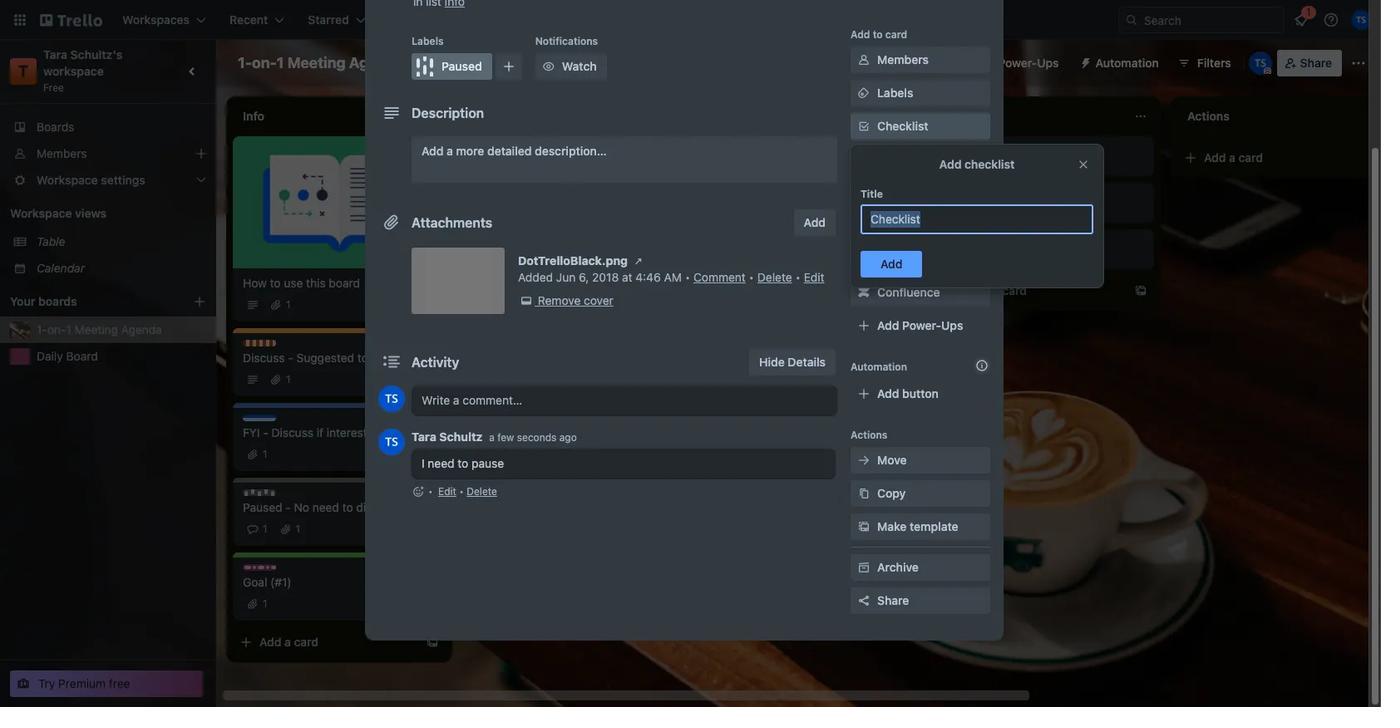 Task type: describe. For each thing, give the bounding box(es) containing it.
move
[[479, 171, 508, 185]]

developer
[[1038, 200, 1091, 215]]

0 vertical spatial share button
[[1278, 50, 1343, 77]]

paused for paused
[[442, 59, 482, 73]]

watch button
[[535, 53, 607, 80]]

remove cover link
[[518, 293, 614, 309]]

automation inside automation button
[[1096, 56, 1159, 70]]

interested
[[327, 426, 381, 440]]

0 horizontal spatial ups
[[886, 261, 905, 274]]

share for the bottommost share button
[[878, 594, 910, 608]]

watch
[[562, 59, 597, 73]]

try premium free button
[[10, 671, 203, 698]]

description…
[[535, 144, 607, 158]]

confluence inside "button"
[[889, 56, 952, 70]]

the
[[479, 154, 500, 168]]

improve
[[556, 280, 599, 294]]

any
[[548, 234, 569, 248]]

goal manage time chaos
[[952, 143, 1056, 168]]

edit for edit
[[804, 270, 825, 285]]

add a more detailed description…
[[422, 144, 607, 158]]

paused paused - no need to discuss (#0)
[[243, 490, 423, 515]]

boards link
[[0, 114, 216, 141]]

discuss - suggested topic (#3) link
[[243, 350, 436, 367]]

template
[[910, 520, 959, 534]]

discuss
[[356, 501, 397, 515]]

checklist link
[[851, 113, 991, 140]]

i need to pause
[[422, 457, 504, 471]]

chaos
[[1024, 154, 1056, 168]]

discuss inside fyi fyi - discuss if interested (#6)
[[272, 426, 314, 440]]

to inside the paused paused - no need to discuss (#0)
[[342, 501, 353, 515]]

hide details
[[760, 355, 826, 369]]

star or unstar board image
[[422, 57, 436, 70]]

1 vertical spatial members link
[[0, 141, 216, 167]]

add button
[[794, 210, 836, 236]]

my
[[544, 217, 560, 231]]

custom
[[878, 219, 920, 233]]

calendar link
[[37, 260, 206, 277]]

your boards with 2 items element
[[10, 292, 168, 312]]

jun
[[556, 270, 576, 285]]

suggested
[[297, 351, 354, 365]]

if inside discuss i think we can improve velocity if we make some tooling changes.
[[646, 280, 653, 294]]

1 tara schultz (taraschultz7) image from the top
[[379, 386, 405, 413]]

your
[[10, 294, 35, 309]]

i inside discuss i think we can improve velocity if we make some tooling changes.
[[479, 280, 482, 294]]

comment
[[694, 270, 746, 285]]

tara schultz a few seconds ago
[[412, 430, 577, 444]]

discuss left suggested
[[243, 351, 285, 365]]

description
[[412, 106, 484, 121]]

some
[[511, 297, 540, 311]]

another
[[993, 200, 1035, 215]]

button
[[903, 387, 939, 401]]

sm image for archive
[[856, 560, 873, 576]]

t
[[18, 62, 28, 81]]

0 horizontal spatial automation
[[851, 361, 908, 374]]

daily
[[37, 349, 63, 364]]

0 horizontal spatial labels
[[412, 35, 444, 47]]

power-ups button
[[965, 50, 1069, 77]]

add button button
[[851, 381, 991, 408]]

discuss for discuss i think we can improve velocity if we make some tooling changes.
[[496, 270, 533, 282]]

1 vertical spatial edit link
[[438, 486, 457, 498]]

workspace for workspace views
[[10, 206, 72, 220]]

tooling
[[543, 297, 580, 311]]

0 horizontal spatial 1-on-1 meeting agenda
[[37, 323, 162, 337]]

discuss for discuss discuss - suggested topic (#3)
[[260, 340, 297, 353]]

board
[[329, 276, 360, 290]]

1 notification image
[[1292, 10, 1312, 30]]

search image
[[1126, 13, 1139, 27]]

sm image for remove cover
[[518, 293, 535, 309]]

manage time chaos link
[[952, 153, 1145, 170]]

sm image for members
[[856, 52, 873, 68]]

comment link
[[694, 270, 746, 285]]

edit for edit • delete
[[438, 486, 457, 498]]

power- inside button
[[999, 56, 1038, 70]]

mentor
[[952, 200, 990, 215]]

dottrelloblack.png
[[518, 254, 628, 268]]

0 horizontal spatial agenda
[[121, 323, 162, 337]]

1- inside text box
[[238, 54, 252, 72]]

free
[[43, 82, 64, 94]]

this
[[306, 276, 326, 290]]

try
[[38, 677, 55, 691]]

paused for paused paused - no need to discuss (#0)
[[260, 490, 295, 502]]

(#0)
[[400, 501, 423, 515]]

drafted
[[501, 217, 540, 231]]

1-on-1 meeting agenda inside text box
[[238, 54, 404, 72]]

the team is stuck on x, how can we move forward? link
[[479, 153, 672, 186]]

create from template… image
[[1371, 151, 1382, 165]]

2018
[[592, 270, 619, 285]]

- for fyi
[[263, 426, 268, 440]]

show menu image
[[1351, 55, 1368, 72]]

sm image up 4:46
[[631, 253, 647, 270]]

sm image for confluence
[[856, 285, 873, 301]]

add checklist
[[940, 157, 1015, 171]]

make
[[479, 297, 508, 311]]

power-ups inside button
[[999, 56, 1059, 70]]

i've drafted my goals for the next few months. any feedback?
[[479, 217, 656, 248]]

fields
[[923, 219, 956, 233]]

checklist
[[878, 119, 929, 133]]

manage
[[952, 154, 995, 168]]

0 horizontal spatial on-
[[47, 323, 66, 337]]

filters button
[[1173, 50, 1237, 77]]

we up 'some'
[[515, 280, 530, 294]]

color: pink, title: "goal" element for goal (#1)
[[243, 565, 281, 577]]

0 vertical spatial delete
[[758, 270, 793, 285]]

sm image for watch
[[540, 58, 557, 75]]

on for feedback
[[879, 200, 892, 215]]

can
[[715, 200, 737, 215]]

i've
[[479, 217, 498, 231]]

tara for schultz
[[412, 430, 437, 444]]

views
[[75, 206, 107, 220]]

(#3)
[[388, 351, 411, 365]]

2 vertical spatial ups
[[942, 319, 964, 333]]

am
[[664, 270, 682, 285]]

1 vertical spatial tara schultz (taraschultz7) image
[[1249, 52, 1273, 75]]

forward?
[[511, 171, 558, 185]]

Board name text field
[[230, 50, 412, 77]]

add button
[[878, 387, 939, 401]]

few inside the i've drafted my goals for the next few months. any feedback?
[[479, 234, 498, 248]]

1 vertical spatial delete link
[[467, 486, 497, 498]]

use
[[284, 276, 303, 290]]

daily board link
[[37, 349, 206, 365]]

goals
[[563, 217, 592, 231]]

2 tara schultz (taraschultz7) image from the top
[[379, 429, 405, 456]]

sm image for labels
[[856, 85, 873, 101]]

filters
[[1198, 56, 1232, 70]]

1 horizontal spatial labels
[[878, 86, 914, 100]]

think
[[485, 280, 512, 294]]

create from template… image for can you please give feedback on the report?
[[898, 255, 912, 268]]

we inside blocker the team is stuck on x, how can we move forward?
[[656, 154, 671, 168]]

move link
[[851, 448, 991, 474]]

1 vertical spatial meeting
[[74, 323, 118, 337]]

color: orange, title: "discuss" element for i've drafted my goals for the next few months. any feedback?
[[479, 206, 512, 213]]

0 vertical spatial delete link
[[758, 270, 793, 285]]

feedback
[[826, 200, 876, 215]]

1 vertical spatial confluence
[[878, 285, 941, 299]]

add board image
[[193, 295, 206, 309]]

paused - no need to discuss (#0) link
[[243, 500, 436, 517]]

goal for another
[[968, 190, 990, 202]]

goal goal (#1)
[[243, 565, 292, 590]]



Task type: locate. For each thing, give the bounding box(es) containing it.
on inside can you please give feedback on the report?
[[879, 200, 892, 215]]

confluence up add power-ups
[[878, 285, 941, 299]]

1 horizontal spatial on-
[[252, 54, 277, 72]]

0 horizontal spatial need
[[313, 501, 339, 515]]

create from template… image
[[898, 255, 912, 268], [1135, 285, 1148, 298], [426, 636, 439, 650]]

few left seconds
[[498, 432, 514, 444]]

delete link right the comment link
[[758, 270, 793, 285]]

agenda inside text box
[[349, 54, 404, 72]]

can up 'some'
[[533, 280, 553, 294]]

automation down 'search' image
[[1096, 56, 1159, 70]]

color: black, title: "paused" element down color: blue, title: "fyi" element
[[243, 490, 295, 502]]

color: orange, title: "discuss" element up you
[[715, 143, 770, 156]]

agenda up daily board link
[[121, 323, 162, 337]]

sm image down confluence "button"
[[856, 85, 873, 101]]

edit down add button
[[804, 270, 825, 285]]

we right at at the left
[[656, 280, 672, 294]]

0 vertical spatial need
[[428, 457, 455, 471]]

sm image for make template
[[856, 519, 873, 536]]

color: orange, title: "discuss" element for discuss - suggested topic (#3)
[[243, 340, 297, 353]]

custom fields button
[[851, 218, 991, 235]]

changes.
[[583, 297, 632, 311]]

a inside 'tara schultz a few seconds ago'
[[489, 432, 495, 444]]

1 horizontal spatial tara schultz (taraschultz7) image
[[1352, 10, 1372, 30]]

goal mentor another developer
[[952, 190, 1091, 215]]

discuss left interested
[[272, 426, 314, 440]]

1 vertical spatial power-ups
[[851, 261, 905, 274]]

(#1)
[[271, 576, 292, 590]]

goal
[[968, 143, 990, 156], [968, 190, 990, 202], [968, 236, 990, 249], [260, 565, 281, 577], [243, 576, 267, 590]]

can inside discuss i think we can improve velocity if we make some tooling changes.
[[533, 280, 553, 294]]

tara inside tara schultz's workspace free
[[43, 47, 67, 62]]

color: pink, title: "goal" element for mentor another developer
[[952, 190, 990, 202]]

added
[[518, 270, 553, 285]]

sm image for automation
[[1073, 50, 1096, 73]]

to
[[873, 28, 883, 41], [270, 276, 281, 290], [458, 457, 469, 471], [342, 501, 353, 515]]

0 vertical spatial can
[[633, 154, 653, 168]]

discuss down use
[[260, 340, 297, 353]]

sm image
[[856, 52, 873, 68], [540, 58, 557, 75], [518, 293, 535, 309], [856, 453, 873, 469], [856, 486, 873, 502]]

Search field
[[1139, 7, 1284, 32]]

workspace views
[[10, 206, 107, 220]]

1 vertical spatial workspace
[[10, 206, 72, 220]]

members link
[[851, 47, 991, 73], [0, 141, 216, 167]]

1 horizontal spatial edit link
[[804, 270, 825, 285]]

meeting inside text box
[[287, 54, 346, 72]]

paused down color: blue, title: "fyi" element
[[260, 490, 295, 502]]

daily board
[[37, 349, 98, 364]]

few
[[479, 234, 498, 248], [498, 432, 514, 444]]

- inside discuss discuss - suggested topic (#3)
[[288, 351, 293, 365]]

activity
[[412, 355, 460, 370]]

0 vertical spatial if
[[646, 280, 653, 294]]

2 horizontal spatial power-
[[999, 56, 1038, 70]]

sm image left "checklist"
[[856, 118, 873, 135]]

how
[[243, 276, 267, 290]]

0 horizontal spatial workspace
[[10, 206, 72, 220]]

sm image inside automation button
[[1073, 50, 1096, 73]]

ups left automation button in the top of the page
[[1038, 56, 1059, 70]]

need
[[428, 457, 455, 471], [313, 501, 339, 515]]

schultz
[[439, 430, 483, 444]]

1 horizontal spatial share
[[1301, 56, 1333, 70]]

0 horizontal spatial tara
[[43, 47, 67, 62]]

need right no
[[313, 501, 339, 515]]

members down boards
[[37, 146, 87, 161]]

add inside button
[[878, 387, 900, 401]]

1 horizontal spatial meeting
[[287, 54, 346, 72]]

sm image left 'copy'
[[856, 486, 873, 502]]

1 horizontal spatial tara
[[412, 430, 437, 444]]

tara schultz (taraschultz7) image
[[379, 386, 405, 413], [379, 429, 405, 456]]

edit
[[804, 270, 825, 285], [438, 486, 457, 498]]

0 vertical spatial confluence
[[889, 56, 952, 70]]

need inside the paused paused - no need to discuss (#0)
[[313, 501, 339, 515]]

to inside "link"
[[270, 276, 281, 290]]

1 the from the left
[[613, 217, 630, 231]]

color: red, title: "blocker" element
[[479, 143, 532, 156]]

i've drafted my goals for the next few months. any feedback? link
[[479, 216, 672, 250]]

6,
[[579, 270, 589, 285]]

actions
[[851, 429, 888, 442]]

1 vertical spatial few
[[498, 432, 514, 444]]

delete right the comment link
[[758, 270, 793, 285]]

on up custom
[[879, 200, 892, 215]]

the inside the i've drafted my goals for the next few months. any feedback?
[[613, 217, 630, 231]]

can inside blocker the team is stuck on x, how can we move forward?
[[633, 154, 653, 168]]

can right how
[[633, 154, 653, 168]]

discuss discuss - suggested topic (#3)
[[243, 340, 411, 365]]

workspace up the "table"
[[10, 206, 72, 220]]

discuss up 'some'
[[496, 270, 533, 282]]

1 horizontal spatial the
[[715, 217, 733, 231]]

tara up workspace
[[43, 47, 67, 62]]

we right how
[[656, 154, 671, 168]]

added jun 6, 2018 at 4:46 am
[[518, 270, 682, 285]]

make template
[[878, 520, 959, 534]]

goal for (#1)
[[260, 565, 281, 577]]

we
[[656, 154, 671, 168], [515, 280, 530, 294], [656, 280, 672, 294]]

color: orange, title: "discuss" element up i've at the left top
[[479, 206, 512, 213]]

delete link right •
[[467, 486, 497, 498]]

members link up labels link
[[851, 47, 991, 73]]

copy link
[[851, 481, 991, 507]]

months.
[[502, 234, 545, 248]]

add a more detailed description… link
[[412, 136, 838, 183]]

1 vertical spatial share button
[[851, 588, 991, 615]]

- for paused
[[286, 501, 291, 515]]

1 vertical spatial power-
[[851, 261, 886, 274]]

mentor another developer link
[[952, 200, 1145, 216]]

color: blue, title: "fyi" element
[[243, 415, 276, 428]]

color: black, title: "paused" element up description
[[412, 53, 492, 80]]

delete right •
[[467, 486, 497, 498]]

- inside fyi fyi - discuss if interested (#6)
[[263, 426, 268, 440]]

1 vertical spatial share
[[878, 594, 910, 608]]

1 vertical spatial automation
[[851, 361, 908, 374]]

sm image right power-ups button
[[1073, 50, 1096, 73]]

1 vertical spatial edit
[[438, 486, 457, 498]]

1 vertical spatial members
[[37, 146, 87, 161]]

1 horizontal spatial create from template… image
[[898, 255, 912, 268]]

ups inside button
[[1038, 56, 1059, 70]]

1 horizontal spatial agenda
[[349, 54, 404, 72]]

for
[[595, 217, 610, 231]]

0 horizontal spatial i
[[422, 457, 425, 471]]

i think we can improve velocity if we make some tooling changes. link
[[479, 280, 672, 313]]

create from template… image for mentor another developer
[[1135, 285, 1148, 298]]

sm image left archive
[[856, 560, 873, 576]]

confluence up labels link
[[889, 56, 952, 70]]

sm image inside watch 'button'
[[540, 58, 557, 75]]

0 horizontal spatial color: black, title: "paused" element
[[243, 490, 295, 502]]

1 vertical spatial i
[[422, 457, 425, 471]]

on- inside text box
[[252, 54, 277, 72]]

0 vertical spatial on-
[[252, 54, 277, 72]]

0 vertical spatial tara
[[43, 47, 67, 62]]

detailed
[[488, 144, 532, 158]]

0 horizontal spatial edit link
[[438, 486, 457, 498]]

workspace inside button
[[476, 56, 537, 70]]

1 vertical spatial ups
[[886, 261, 905, 274]]

labels link
[[851, 80, 991, 106]]

tara schultz's workspace link
[[43, 47, 126, 78]]

to left pause
[[458, 457, 469, 471]]

0 vertical spatial power-ups
[[999, 56, 1059, 70]]

table
[[37, 235, 65, 249]]

discuss inside discuss i think we can improve velocity if we make some tooling changes.
[[496, 270, 533, 282]]

remove cover
[[538, 294, 614, 308]]

1 horizontal spatial delete
[[758, 270, 793, 285]]

tara schultz (taraschultz7) image up (#6) at the bottom of the page
[[379, 386, 405, 413]]

goal inside goal mentor another developer
[[968, 190, 990, 202]]

share left show menu image
[[1301, 56, 1333, 70]]

if left interested
[[317, 426, 324, 440]]

1 horizontal spatial power-
[[903, 319, 942, 333]]

color: black, title: "paused" element
[[412, 53, 492, 80], [243, 490, 295, 502]]

sm image up add power-ups link
[[856, 285, 873, 301]]

stuck
[[545, 154, 574, 168]]

premium
[[58, 677, 106, 691]]

edit left •
[[438, 486, 457, 498]]

is
[[533, 154, 542, 168]]

sm image down "actions"
[[856, 453, 873, 469]]

share button down 1 notification image
[[1278, 50, 1343, 77]]

share button down the "archive" link
[[851, 588, 991, 615]]

ups down custom
[[886, 261, 905, 274]]

edit link down add button
[[804, 270, 825, 285]]

edit link left •
[[438, 486, 457, 498]]

the
[[613, 217, 630, 231], [715, 217, 733, 231]]

•
[[459, 486, 464, 498]]

paused right star or unstar board icon
[[442, 59, 482, 73]]

delete
[[758, 270, 793, 285], [467, 486, 497, 498]]

t link
[[10, 58, 37, 85]]

Write a comment text field
[[412, 386, 838, 416]]

sm image inside move link
[[856, 453, 873, 469]]

0 horizontal spatial 1-
[[37, 323, 47, 337]]

pause
[[472, 457, 504, 471]]

to left use
[[270, 276, 281, 290]]

1 vertical spatial on
[[879, 200, 892, 215]]

0 vertical spatial members
[[878, 52, 929, 67]]

add inside button
[[804, 215, 826, 230]]

labels down confluence "button"
[[878, 86, 914, 100]]

2 horizontal spatial create from template… image
[[1135, 285, 1148, 298]]

discuss up you
[[732, 143, 770, 156]]

discuss i think we can improve velocity if we make some tooling changes.
[[479, 270, 672, 311]]

to left discuss
[[342, 501, 353, 515]]

0 vertical spatial edit
[[804, 270, 825, 285]]

sm image down added
[[518, 293, 535, 309]]

1 vertical spatial -
[[263, 426, 268, 440]]

color: orange, title: "discuss" element down how
[[243, 340, 297, 353]]

the right for
[[613, 217, 630, 231]]

0 vertical spatial color: black, title: "paused" element
[[412, 53, 492, 80]]

primary element
[[0, 0, 1382, 40]]

sm image inside checklist link
[[856, 118, 873, 135]]

color: pink, title: "goal" element for manage time chaos
[[952, 143, 990, 156]]

color: orange, title: "discuss" element for i think we can improve velocity if we make some tooling changes.
[[479, 270, 533, 282]]

discuss for discuss
[[732, 143, 770, 156]]

tara schultz (taraschultz7) image inside primary element
[[1352, 10, 1372, 30]]

remove
[[538, 294, 581, 308]]

how to use this board
[[243, 276, 360, 290]]

Title text field
[[861, 205, 1094, 235]]

0 horizontal spatial meeting
[[74, 323, 118, 337]]

board image
[[598, 56, 612, 69]]

ups up add button button
[[942, 319, 964, 333]]

1 horizontal spatial need
[[428, 457, 455, 471]]

1 horizontal spatial members link
[[851, 47, 991, 73]]

1 horizontal spatial share button
[[1278, 50, 1343, 77]]

you
[[740, 200, 759, 215]]

color: orange, title: "discuss" element
[[715, 143, 770, 156], [479, 206, 512, 213], [479, 270, 533, 282], [243, 340, 297, 353]]

attachments
[[412, 215, 493, 230]]

goal for time
[[968, 143, 990, 156]]

0 vertical spatial labels
[[412, 35, 444, 47]]

- for discuss
[[288, 351, 293, 365]]

0 vertical spatial tara schultz (taraschultz7) image
[[379, 386, 405, 413]]

sm image for copy
[[856, 486, 873, 502]]

if right at at the left
[[646, 280, 653, 294]]

automation up add button
[[851, 361, 908, 374]]

1 vertical spatial tara schultz (taraschultz7) image
[[379, 429, 405, 456]]

0 vertical spatial edit link
[[804, 270, 825, 285]]

1 vertical spatial delete
[[467, 486, 497, 498]]

your boards
[[10, 294, 77, 309]]

workspace left visible
[[476, 56, 537, 70]]

1 horizontal spatial 1-on-1 meeting agenda
[[238, 54, 404, 72]]

0 horizontal spatial edit
[[438, 486, 457, 498]]

0 vertical spatial ups
[[1038, 56, 1059, 70]]

can you please give feedback on the report?
[[715, 200, 892, 231]]

sm image left make
[[856, 519, 873, 536]]

tara schultz (taraschultz7) image up discuss
[[379, 429, 405, 456]]

1 horizontal spatial 1-
[[238, 54, 252, 72]]

0 vertical spatial automation
[[1096, 56, 1159, 70]]

None submit
[[861, 251, 923, 278]]

if
[[646, 280, 653, 294], [317, 426, 324, 440]]

1 horizontal spatial ups
[[942, 319, 964, 333]]

try premium free
[[38, 677, 130, 691]]

1 vertical spatial tara
[[412, 430, 437, 444]]

1 horizontal spatial power-ups
[[999, 56, 1059, 70]]

labels up star or unstar board icon
[[412, 35, 444, 47]]

notifications
[[535, 35, 598, 47]]

tara for schultz's
[[43, 47, 67, 62]]

share down archive
[[878, 594, 910, 608]]

topic
[[358, 351, 385, 365]]

on
[[577, 154, 591, 168], [879, 200, 892, 215]]

sm image
[[1073, 50, 1096, 73], [856, 85, 873, 101], [856, 118, 873, 135], [631, 253, 647, 270], [856, 285, 873, 301], [856, 519, 873, 536], [856, 560, 873, 576]]

add reaction image
[[412, 484, 425, 501]]

automation
[[1096, 56, 1159, 70], [851, 361, 908, 374]]

share button
[[1278, 50, 1343, 77], [851, 588, 991, 615]]

the down can
[[715, 217, 733, 231]]

0 vertical spatial agenda
[[349, 54, 404, 72]]

meeting
[[287, 54, 346, 72], [74, 323, 118, 337]]

- inside the paused paused - no need to discuss (#0)
[[286, 501, 291, 515]]

1 vertical spatial 1-
[[37, 323, 47, 337]]

tara right (#6) at the bottom of the page
[[412, 430, 437, 444]]

sm image for move
[[856, 453, 873, 469]]

workspace visible button
[[446, 50, 585, 77]]

2 vertical spatial power-
[[903, 319, 942, 333]]

1 inside text box
[[277, 54, 284, 72]]

share for top share button
[[1301, 56, 1333, 70]]

cover
[[584, 294, 614, 308]]

sm image left the watch
[[540, 58, 557, 75]]

tara schultz (taraschultz7) image right open information menu icon
[[1352, 10, 1372, 30]]

1 horizontal spatial delete link
[[758, 270, 793, 285]]

4:46
[[636, 270, 661, 285]]

open information menu image
[[1324, 12, 1340, 28]]

members down add to card
[[878, 52, 929, 67]]

2 vertical spatial -
[[286, 501, 291, 515]]

0 vertical spatial i
[[479, 280, 482, 294]]

0 horizontal spatial power-
[[851, 261, 886, 274]]

color: orange, title: "discuss" element up the make
[[479, 270, 533, 282]]

schultz's
[[70, 47, 123, 62]]

on left x,
[[577, 154, 591, 168]]

2 the from the left
[[715, 217, 733, 231]]

to up confluence "button"
[[873, 28, 883, 41]]

0 horizontal spatial create from template… image
[[426, 636, 439, 650]]

make template link
[[851, 514, 991, 541]]

1 horizontal spatial members
[[878, 52, 929, 67]]

i up add reaction icon
[[422, 457, 425, 471]]

sm image inside labels link
[[856, 85, 873, 101]]

0 vertical spatial power-
[[999, 56, 1038, 70]]

tara schultz (taraschultz7) image right filters
[[1249, 52, 1273, 75]]

color: pink, title: "goal" element
[[952, 143, 990, 156], [952, 190, 990, 202], [952, 236, 990, 249], [243, 565, 281, 577]]

few down i've at the left top
[[479, 234, 498, 248]]

1 vertical spatial agenda
[[121, 323, 162, 337]]

1 vertical spatial color: black, title: "paused" element
[[243, 490, 295, 502]]

0 horizontal spatial share
[[878, 594, 910, 608]]

goal inside goal manage time chaos
[[968, 143, 990, 156]]

a few seconds ago link
[[489, 432, 577, 444]]

1 horizontal spatial if
[[646, 280, 653, 294]]

sm image inside copy link
[[856, 486, 873, 502]]

how
[[608, 154, 630, 168]]

on inside blocker the team is stuck on x, how can we move forward?
[[577, 154, 591, 168]]

1 vertical spatial need
[[313, 501, 339, 515]]

members link down boards
[[0, 141, 216, 167]]

the inside can you please give feedback on the report?
[[715, 217, 733, 231]]

0 horizontal spatial share button
[[851, 588, 991, 615]]

sm image down add to card
[[856, 52, 873, 68]]

hide
[[760, 355, 785, 369]]

if inside fyi fyi - discuss if interested (#6)
[[317, 426, 324, 440]]

0 vertical spatial share
[[1301, 56, 1333, 70]]

0 vertical spatial create from template… image
[[898, 255, 912, 268]]

1 horizontal spatial color: black, title: "paused" element
[[412, 53, 492, 80]]

agenda left star or unstar board icon
[[349, 54, 404, 72]]

confluence
[[889, 56, 952, 70], [878, 285, 941, 299]]

sm image inside the "archive" link
[[856, 560, 873, 576]]

paused left no
[[243, 501, 282, 515]]

i
[[479, 280, 482, 294], [422, 457, 425, 471]]

2 vertical spatial create from template… image
[[426, 636, 439, 650]]

need down schultz
[[428, 457, 455, 471]]

sm image inside make template link
[[856, 519, 873, 536]]

workspace for workspace visible
[[476, 56, 537, 70]]

1 vertical spatial create from template… image
[[1135, 285, 1148, 298]]

on for stuck
[[577, 154, 591, 168]]

0 vertical spatial tara schultz (taraschultz7) image
[[1352, 10, 1372, 30]]

1 vertical spatial labels
[[878, 86, 914, 100]]

few inside 'tara schultz a few seconds ago'
[[498, 432, 514, 444]]

i left think
[[479, 280, 482, 294]]

tara schultz's workspace free
[[43, 47, 126, 94]]

tara schultz (taraschultz7) image
[[1352, 10, 1372, 30], [1249, 52, 1273, 75]]

0 horizontal spatial power-ups
[[851, 261, 905, 274]]

can you please give feedback on the report? link
[[715, 200, 908, 233]]

0 horizontal spatial can
[[533, 280, 553, 294]]

add a card
[[1205, 151, 1264, 165], [732, 254, 791, 268], [968, 284, 1027, 298], [260, 636, 319, 650]]

feedback?
[[572, 234, 628, 248]]

0 horizontal spatial members link
[[0, 141, 216, 167]]

sm image for checklist
[[856, 118, 873, 135]]

0 vertical spatial workspace
[[476, 56, 537, 70]]

1-on-1 meeting agenda link
[[37, 322, 206, 339]]

1 horizontal spatial i
[[479, 280, 482, 294]]



Task type: vqa. For each thing, say whether or not it's contained in the screenshot.
Easily Attach Help Scout Conversations To Your Cards.  Quickly Find Conversations By Assignee, Folder, Recently Updated And More.
no



